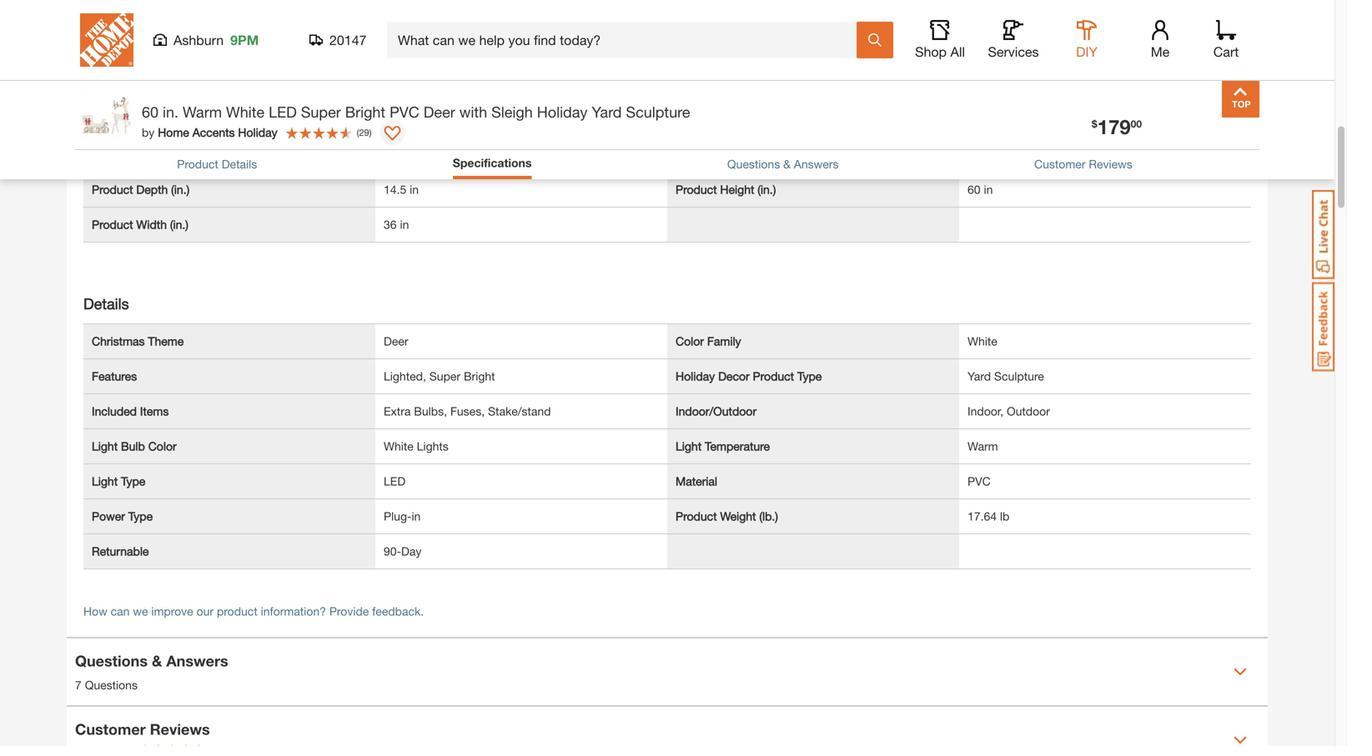 Task type: vqa. For each thing, say whether or not it's contained in the screenshot.


Task type: describe. For each thing, give the bounding box(es) containing it.
36 in
[[384, 218, 409, 231]]

1 vertical spatial reviews
[[150, 721, 210, 739]]

0 horizontal spatial deer
[[384, 334, 409, 348]]

0 horizontal spatial holiday
[[238, 126, 278, 139]]

caret image
[[1234, 734, 1248, 747]]

material
[[676, 475, 718, 488]]

can
[[111, 605, 130, 619]]

)
[[369, 127, 372, 138]]

9pm
[[230, 32, 259, 48]]

answers for questions & answers
[[794, 157, 839, 171]]

depth
[[136, 183, 168, 196]]

36
[[384, 218, 397, 231]]

in for 14.5 in
[[410, 183, 419, 196]]

indoor/outdoor
[[676, 405, 757, 418]]

indoor,
[[968, 405, 1004, 418]]

width
[[136, 218, 167, 231]]

29
[[359, 127, 369, 138]]

height
[[721, 183, 755, 196]]

0 vertical spatial bright
[[345, 103, 386, 121]]

with
[[460, 103, 487, 121]]

all
[[951, 44, 965, 60]]

how
[[83, 605, 107, 619]]

light for light type
[[92, 475, 118, 488]]

1 horizontal spatial warm
[[968, 440, 999, 453]]

decor
[[719, 370, 750, 383]]

we
[[133, 605, 148, 619]]

product height (in.)
[[676, 183, 776, 196]]

& for questions & answers 7 questions
[[152, 652, 162, 670]]

specifications for specifications
[[453, 156, 532, 170]]

in.
[[163, 103, 179, 121]]

power type
[[92, 510, 153, 523]]

ashburn 9pm
[[174, 32, 259, 48]]

by home accents holiday
[[142, 126, 278, 139]]

$
[[1092, 118, 1098, 130]]

light type
[[92, 475, 145, 488]]

60 for 60 in
[[968, 183, 981, 196]]

(
[[357, 127, 359, 138]]

00
[[1131, 118, 1142, 130]]

h
[[143, 85, 151, 98]]

1 horizontal spatial details
[[136, 1, 186, 19]]

bulb
[[121, 440, 145, 453]]

white lights
[[384, 440, 449, 453]]

0 vertical spatial white
[[226, 103, 265, 121]]

(in.) for product width (in.)
[[170, 218, 189, 231]]

light bulb color
[[92, 440, 177, 453]]

diy
[[1077, 44, 1098, 60]]

1 horizontal spatial reviews
[[1089, 157, 1133, 171]]

1 horizontal spatial color
[[676, 334, 704, 348]]

product down material
[[676, 510, 717, 523]]

ashburn
[[174, 32, 224, 48]]

1 vertical spatial sculpture
[[995, 370, 1045, 383]]

1 vertical spatial customer
[[75, 721, 146, 739]]

features
[[92, 370, 137, 383]]

What can we help you find today? search field
[[398, 23, 856, 58]]

cart link
[[1208, 20, 1245, 60]]

0 vertical spatial pvc
[[390, 103, 420, 121]]

20147 button
[[310, 32, 367, 48]]

extra
[[384, 405, 411, 418]]

indoor, outdoor
[[968, 405, 1050, 418]]

14.5 in
[[384, 183, 419, 196]]

day
[[401, 545, 422, 559]]

cart
[[1214, 44, 1239, 60]]

by
[[142, 126, 155, 139]]

dimensions:
[[75, 85, 139, 98]]

christmas theme
[[92, 334, 184, 348]]

power
[[92, 510, 125, 523]]

17.64 lb
[[968, 510, 1010, 523]]

60 in. warm white led super bright pvc deer with sleigh holiday yard sculpture
[[142, 103, 691, 121]]

questions for questions & answers 7 questions
[[75, 652, 148, 670]]

questions & answers
[[728, 157, 839, 171]]

lb
[[1000, 510, 1010, 523]]

color family
[[676, 334, 741, 348]]

answers for questions & answers 7 questions
[[166, 652, 228, 670]]

in for 36 in
[[400, 218, 409, 231]]

product image image
[[79, 88, 134, 143]]

white for white
[[968, 334, 998, 348]]

our
[[197, 605, 214, 619]]

7
[[75, 679, 82, 692]]

0 vertical spatial warm
[[183, 103, 222, 121]]

0 vertical spatial led
[[269, 103, 297, 121]]

home
[[158, 126, 189, 139]]

90-day
[[384, 545, 422, 559]]

2 horizontal spatial holiday
[[676, 370, 715, 383]]

14.5
[[384, 183, 407, 196]]

0 vertical spatial type
[[798, 370, 822, 383]]

services
[[988, 44, 1039, 60]]

20147
[[330, 32, 367, 48]]

how can we improve our product information? provide feedback.
[[83, 605, 424, 619]]

included
[[92, 405, 137, 418]]

(lb.)
[[760, 510, 778, 523]]

included items
[[92, 405, 169, 418]]

diy button
[[1061, 20, 1114, 60]]

top button
[[1223, 80, 1260, 118]]

product left width
[[92, 218, 133, 231]]

product weight (lb.)
[[676, 510, 778, 523]]

services button
[[987, 20, 1041, 60]]

0 vertical spatial holiday
[[537, 103, 588, 121]]

lights
[[417, 440, 449, 453]]

17.64
[[968, 510, 997, 523]]

179
[[1098, 115, 1131, 139]]

feedback link image
[[1313, 282, 1335, 372]]



Task type: locate. For each thing, give the bounding box(es) containing it.
questions & answers 7 questions
[[75, 652, 228, 692]]

extra bulbs, fuses, stake/stand
[[384, 405, 551, 418]]

0 vertical spatial color
[[676, 334, 704, 348]]

white up accents
[[226, 103, 265, 121]]

1 vertical spatial yard
[[968, 370, 991, 383]]

customer reviews down '$'
[[1035, 157, 1133, 171]]

0 vertical spatial customer reviews
[[1035, 157, 1133, 171]]

1 vertical spatial led
[[384, 475, 406, 488]]

yard down what can we help you find today? search field
[[592, 103, 622, 121]]

light for light bulb color
[[92, 440, 118, 453]]

light temperature
[[676, 440, 770, 453]]

1 vertical spatial product details
[[177, 157, 257, 171]]

0 horizontal spatial white
[[226, 103, 265, 121]]

1 horizontal spatial deer
[[424, 103, 455, 121]]

1 horizontal spatial &
[[784, 157, 791, 171]]

2 vertical spatial questions
[[85, 679, 138, 692]]

questions for questions & answers
[[728, 157, 780, 171]]

temperature
[[705, 440, 770, 453]]

1 horizontal spatial led
[[384, 475, 406, 488]]

0 vertical spatial details
[[136, 1, 186, 19]]

1 horizontal spatial 60
[[968, 183, 981, 196]]

dimensions
[[83, 143, 162, 161]]

1 vertical spatial super
[[430, 370, 461, 383]]

0 horizontal spatial sculpture
[[626, 103, 691, 121]]

1 horizontal spatial specifications
[[453, 156, 532, 170]]

items
[[140, 405, 169, 418]]

specifications for specifications dimensions: h
[[75, 58, 177, 76]]

2 vertical spatial white
[[384, 440, 414, 453]]

deer
[[424, 103, 455, 121], [384, 334, 409, 348]]

the home depot logo image
[[80, 13, 134, 67]]

outdoor
[[1007, 405, 1050, 418]]

yard up indoor,
[[968, 370, 991, 383]]

details
[[136, 1, 186, 19], [222, 157, 257, 171], [83, 295, 129, 313]]

sleigh
[[492, 103, 533, 121]]

color right bulb
[[148, 440, 177, 453]]

specifications button
[[453, 154, 532, 175], [453, 154, 532, 172]]

1 vertical spatial deer
[[384, 334, 409, 348]]

answers inside questions & answers 7 questions
[[166, 652, 228, 670]]

deer left with
[[424, 103, 455, 121]]

1 vertical spatial customer reviews
[[75, 721, 210, 739]]

provide
[[329, 605, 369, 619]]

how can we improve our product information? provide feedback. link
[[83, 605, 424, 619]]

details up the christmas
[[83, 295, 129, 313]]

answers
[[794, 157, 839, 171], [166, 652, 228, 670]]

2 horizontal spatial white
[[968, 334, 998, 348]]

product width (in.)
[[92, 218, 189, 231]]

product details
[[75, 1, 186, 19], [177, 157, 257, 171]]

1 horizontal spatial answers
[[794, 157, 839, 171]]

specifications
[[75, 58, 177, 76], [453, 156, 532, 170]]

0 vertical spatial customer
[[1035, 157, 1086, 171]]

accents
[[193, 126, 235, 139]]

theme
[[148, 334, 184, 348]]

0 horizontal spatial super
[[301, 103, 341, 121]]

1 vertical spatial questions
[[75, 652, 148, 670]]

details down accents
[[222, 157, 257, 171]]

pvc
[[390, 103, 420, 121], [968, 475, 991, 488]]

0 horizontal spatial pvc
[[390, 103, 420, 121]]

caret image
[[1234, 666, 1248, 679]]

fuses,
[[451, 405, 485, 418]]

90-
[[384, 545, 401, 559]]

holiday right accents
[[238, 126, 278, 139]]

feedback.
[[372, 605, 424, 619]]

white
[[226, 103, 265, 121], [968, 334, 998, 348], [384, 440, 414, 453]]

holiday right sleigh
[[537, 103, 588, 121]]

60 for 60 in. warm white led super bright pvc deer with sleigh holiday yard sculpture
[[142, 103, 159, 121]]

0 horizontal spatial bright
[[345, 103, 386, 121]]

warm up by home accents holiday
[[183, 103, 222, 121]]

0 horizontal spatial specifications
[[75, 58, 177, 76]]

sculpture down what can we help you find today? search field
[[626, 103, 691, 121]]

0 horizontal spatial reviews
[[150, 721, 210, 739]]

reviews down questions & answers 7 questions
[[150, 721, 210, 739]]

0 vertical spatial yard
[[592, 103, 622, 121]]

in for plug-in
[[412, 510, 421, 523]]

1 vertical spatial type
[[121, 475, 145, 488]]

family
[[708, 334, 741, 348]]

christmas
[[92, 334, 145, 348]]

( 29 )
[[357, 127, 372, 138]]

bright
[[345, 103, 386, 121], [464, 370, 495, 383]]

1 vertical spatial answers
[[166, 652, 228, 670]]

0 horizontal spatial details
[[83, 295, 129, 313]]

2 horizontal spatial details
[[222, 157, 257, 171]]

1 horizontal spatial yard
[[968, 370, 991, 383]]

(in.) right depth
[[171, 183, 190, 196]]

0 vertical spatial questions
[[728, 157, 780, 171]]

(in.)
[[171, 183, 190, 196], [758, 183, 776, 196], [170, 218, 189, 231]]

2 vertical spatial holiday
[[676, 370, 715, 383]]

1 horizontal spatial sculpture
[[995, 370, 1045, 383]]

shop all button
[[914, 20, 967, 60]]

customer reviews down questions & answers 7 questions
[[75, 721, 210, 739]]

0 vertical spatial specifications
[[75, 58, 177, 76]]

me
[[1151, 44, 1170, 60]]

bright up fuses,
[[464, 370, 495, 383]]

super down 20147 button on the left
[[301, 103, 341, 121]]

sculpture up outdoor
[[995, 370, 1045, 383]]

product up "specifications dimensions: h"
[[75, 1, 132, 19]]

product
[[217, 605, 258, 619]]

led up plug-
[[384, 475, 406, 488]]

type right decor on the right
[[798, 370, 822, 383]]

details up ashburn
[[136, 1, 186, 19]]

(in.) right height
[[758, 183, 776, 196]]

returnable
[[92, 545, 149, 559]]

white left lights
[[384, 440, 414, 453]]

1 vertical spatial &
[[152, 652, 162, 670]]

2 vertical spatial details
[[83, 295, 129, 313]]

holiday down color family
[[676, 370, 715, 383]]

1 horizontal spatial pvc
[[968, 475, 991, 488]]

1 vertical spatial pvc
[[968, 475, 991, 488]]

0 horizontal spatial &
[[152, 652, 162, 670]]

product right decor on the right
[[753, 370, 795, 383]]

light left bulb
[[92, 440, 118, 453]]

white for white lights
[[384, 440, 414, 453]]

0 horizontal spatial answers
[[166, 652, 228, 670]]

1 horizontal spatial bright
[[464, 370, 495, 383]]

2 vertical spatial type
[[128, 510, 153, 523]]

questions up 7
[[75, 652, 148, 670]]

information?
[[261, 605, 326, 619]]

(in.) for product height (in.)
[[758, 183, 776, 196]]

reviews
[[1089, 157, 1133, 171], [150, 721, 210, 739]]

type right power
[[128, 510, 153, 523]]

plug-in
[[384, 510, 421, 523]]

specifications up dimensions:
[[75, 58, 177, 76]]

0 horizontal spatial customer
[[75, 721, 146, 739]]

improve
[[151, 605, 193, 619]]

0 vertical spatial 60
[[142, 103, 159, 121]]

1 horizontal spatial customer
[[1035, 157, 1086, 171]]

0 horizontal spatial 60
[[142, 103, 159, 121]]

product down by home accents holiday
[[177, 157, 218, 171]]

(in.) for product depth (in.)
[[171, 183, 190, 196]]

white up yard sculpture
[[968, 334, 998, 348]]

customer reviews
[[1035, 157, 1133, 171], [75, 721, 210, 739]]

& inside questions & answers 7 questions
[[152, 652, 162, 670]]

pvc up 17.64
[[968, 475, 991, 488]]

0 vertical spatial product details
[[75, 1, 186, 19]]

1 vertical spatial specifications
[[453, 156, 532, 170]]

0 horizontal spatial color
[[148, 440, 177, 453]]

product details down accents
[[177, 157, 257, 171]]

product depth (in.)
[[92, 183, 190, 196]]

0 vertical spatial answers
[[794, 157, 839, 171]]

lighted,
[[384, 370, 426, 383]]

yard
[[592, 103, 622, 121], [968, 370, 991, 383]]

color left family
[[676, 334, 704, 348]]

light
[[92, 440, 118, 453], [676, 440, 702, 453], [92, 475, 118, 488]]

& for questions & answers
[[784, 157, 791, 171]]

product details up "specifications dimensions: h"
[[75, 1, 186, 19]]

in for 60 in
[[984, 183, 993, 196]]

0 vertical spatial deer
[[424, 103, 455, 121]]

1 horizontal spatial white
[[384, 440, 414, 453]]

product down dimensions
[[92, 183, 133, 196]]

type for led
[[121, 475, 145, 488]]

(in.) right width
[[170, 218, 189, 231]]

specifications down with
[[453, 156, 532, 170]]

60 in
[[968, 183, 993, 196]]

0 horizontal spatial yard
[[592, 103, 622, 121]]

&
[[784, 157, 791, 171], [152, 652, 162, 670]]

light up power
[[92, 475, 118, 488]]

1 vertical spatial holiday
[[238, 126, 278, 139]]

$ 179 00
[[1092, 115, 1142, 139]]

questions & answers button
[[728, 156, 839, 173], [728, 156, 839, 173]]

lighted, super bright
[[384, 370, 495, 383]]

0 vertical spatial super
[[301, 103, 341, 121]]

super up bulbs,
[[430, 370, 461, 383]]

type down bulb
[[121, 475, 145, 488]]

0 vertical spatial sculpture
[[626, 103, 691, 121]]

light for light temperature
[[676, 440, 702, 453]]

customer
[[1035, 157, 1086, 171], [75, 721, 146, 739]]

type for plug-in
[[128, 510, 153, 523]]

sculpture
[[626, 103, 691, 121], [995, 370, 1045, 383]]

me button
[[1134, 20, 1187, 60]]

bright up 29
[[345, 103, 386, 121]]

1 horizontal spatial customer reviews
[[1035, 157, 1133, 171]]

live chat image
[[1313, 190, 1335, 280]]

1 horizontal spatial holiday
[[537, 103, 588, 121]]

plug-
[[384, 510, 412, 523]]

1 vertical spatial warm
[[968, 440, 999, 453]]

0 vertical spatial reviews
[[1089, 157, 1133, 171]]

light up material
[[676, 440, 702, 453]]

deer up lighted,
[[384, 334, 409, 348]]

1 vertical spatial details
[[222, 157, 257, 171]]

0 vertical spatial &
[[784, 157, 791, 171]]

stake/stand
[[488, 405, 551, 418]]

pvc up display image
[[390, 103, 420, 121]]

warm down indoor,
[[968, 440, 999, 453]]

1 vertical spatial color
[[148, 440, 177, 453]]

0 horizontal spatial led
[[269, 103, 297, 121]]

0 horizontal spatial warm
[[183, 103, 222, 121]]

reviews down 179
[[1089, 157, 1133, 171]]

color
[[676, 334, 704, 348], [148, 440, 177, 453]]

weight
[[721, 510, 756, 523]]

product left height
[[676, 183, 717, 196]]

1 horizontal spatial super
[[430, 370, 461, 383]]

product
[[75, 1, 132, 19], [177, 157, 218, 171], [92, 183, 133, 196], [676, 183, 717, 196], [92, 218, 133, 231], [753, 370, 795, 383], [676, 510, 717, 523]]

1 vertical spatial white
[[968, 334, 998, 348]]

holiday decor product type
[[676, 370, 822, 383]]

questions right 7
[[85, 679, 138, 692]]

display image
[[384, 126, 401, 143]]

super
[[301, 103, 341, 121], [430, 370, 461, 383]]

0 horizontal spatial customer reviews
[[75, 721, 210, 739]]

1 vertical spatial bright
[[464, 370, 495, 383]]

60
[[142, 103, 159, 121], [968, 183, 981, 196]]

shop all
[[916, 44, 965, 60]]

1 vertical spatial 60
[[968, 183, 981, 196]]

led up by home accents holiday
[[269, 103, 297, 121]]

bulbs,
[[414, 405, 447, 418]]

yard sculpture
[[968, 370, 1045, 383]]

questions up height
[[728, 157, 780, 171]]

specifications dimensions: h
[[75, 58, 177, 98]]



